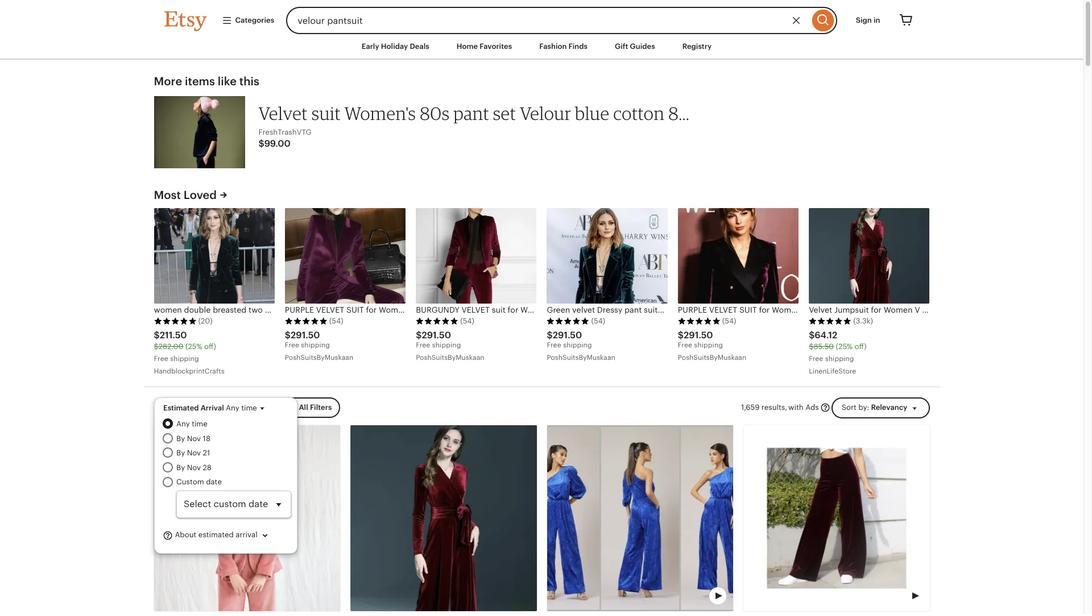 Task type: vqa. For each thing, say whether or not it's contained in the screenshot.
the bottommost Any
yes



Task type: locate. For each thing, give the bounding box(es) containing it.
(25% right 282.00
[[185, 343, 202, 351]]

free for 5 out of 5 stars image corresponding to purple velvet suit for women/ women pant suit/womens tuxedo /women pant suit/business suit women/women tailored suit/womens coats suit set/ image
[[678, 342, 693, 350]]

menu bar containing early holiday deals
[[144, 34, 940, 60]]

0 horizontal spatial (25%
[[185, 343, 202, 351]]

291.50
[[291, 330, 320, 341], [422, 330, 451, 341], [553, 330, 582, 341], [684, 330, 713, 341]]

(25% right 85.50 in the bottom of the page
[[836, 343, 853, 351]]

shipping for 5 out of 5 stars image corresponding to purple velvet suit for women/ women pant suit/womens tuxedo /women pant suit/business suit women/women tailored suit/womens coats suit set/ image
[[694, 342, 723, 350]]

291.50 for 5 out of 5 stars image corresponding to purple velvet suit for women/ women pant suit/womens suit/women pant suit/business suit women/women tailored suit/womens coats suit set/ image
[[291, 330, 320, 341]]

0 horizontal spatial velvet jumpsuit for women v neck long sleeves velvet romper wide leg jumpsuit fall winter jumpsuit with belt overalls plus size clothing r58 image
[[350, 425, 537, 612]]

shipping
[[301, 342, 330, 350], [432, 342, 461, 350], [563, 342, 592, 350], [694, 342, 723, 350], [170, 355, 199, 363], [825, 355, 854, 363]]

3 $ 291.50 free shipping poshsuitsbymuskaan from the left
[[547, 330, 616, 362]]

etsy's pick link
[[154, 425, 340, 615]]

1 vertical spatial nov
[[187, 449, 201, 458]]

sort
[[842, 404, 857, 412]]

most
[[154, 189, 181, 201]]

85.50
[[814, 343, 834, 351]]

purple velvet suit for women/ women pant suit/womens tuxedo /women pant suit/business suit women/women tailored suit/womens coats suit set/ image
[[678, 208, 799, 304]]

time up any time 'link'
[[241, 404, 257, 413]]

1 horizontal spatial any
[[226, 404, 239, 413]]

291.50 for 5 out of 5 stars image for green velvet dressy pant suits for women wedding guest/women formal suit/custom business/prom 2 piece suits for women and girls image
[[553, 330, 582, 341]]

estimated
[[198, 531, 234, 540]]

1,659 results,
[[741, 403, 788, 412]]

registry link
[[674, 36, 720, 57]]

$ for green velvet dressy pant suits for women wedding guest/women formal suit/custom business/prom 2 piece suits for women and girls image
[[547, 330, 553, 341]]

burgundy velvet suit for women/ girl pant suit/womens tuxedo /women pant suit/business suit women/women tailored suit/womens coats suit set/ image
[[416, 208, 537, 304]]

free for 5 out of 5 stars image for green velvet dressy pant suits for women wedding guest/women formal suit/custom business/prom 2 piece suits for women and girls image
[[547, 342, 561, 350]]

1 (54) from the left
[[329, 317, 343, 326]]

2 off) from the left
[[855, 343, 867, 351]]

28
[[203, 464, 212, 472]]

off) for 64.12
[[855, 343, 867, 351]]

1 by from the top
[[176, 435, 185, 443]]

4 291.50 from the left
[[684, 330, 713, 341]]

(54) for 5 out of 5 stars image corresponding to purple velvet suit for women/ women pant suit/womens tuxedo /women pant suit/business suit women/women tailored suit/womens coats suit set/ image
[[723, 317, 737, 326]]

by for by nov 28
[[176, 464, 185, 472]]

nov left 21 on the left bottom of the page
[[187, 449, 201, 458]]

by
[[176, 435, 185, 443], [176, 449, 185, 458], [176, 464, 185, 472]]

by left pick
[[176, 435, 185, 443]]

product video element
[[547, 425, 733, 612], [744, 425, 930, 612]]

None search field
[[286, 7, 837, 34]]

banner
[[144, 0, 940, 34]]

$ 291.50 free shipping poshsuitsbymuskaan for 5 out of 5 stars image corresponding to purple velvet suit for women/ women pant suit/womens tuxedo /women pant suit/business suit women/women tailored suit/womens coats suit set/ image
[[678, 330, 747, 362]]

off) down "(3.3k)"
[[855, 343, 867, 351]]

nov left "18"
[[187, 435, 201, 443]]

time
[[241, 404, 257, 413], [192, 420, 208, 429]]

select an estimated delivery date option group
[[163, 419, 291, 518]]

5 out of 5 stars image for the women double breasted two piece suit in velvet in emerald green /emerald green/two piece suit/top/womens suit/women's suit set/wedding suit. image
[[154, 317, 197, 325]]

by up custom
[[176, 464, 185, 472]]

(25% inside $ 211.50 $ 282.00 (25% off) free shipping handblockprintcrafts
[[185, 343, 202, 351]]

date
[[206, 478, 222, 486]]

5 out of 5 stars image
[[154, 317, 197, 325], [285, 317, 328, 325], [416, 317, 459, 325], [547, 317, 590, 325], [678, 317, 721, 325], [809, 317, 852, 325]]

21
[[203, 449, 210, 458]]

1 poshsuitsbymuskaan from the left
[[285, 354, 353, 362]]

(25% for 211.50
[[185, 343, 202, 351]]

1 5 out of 5 stars image from the left
[[154, 317, 197, 325]]

3 nov from the top
[[187, 464, 201, 472]]

1 horizontal spatial off)
[[855, 343, 867, 351]]

3 (54) from the left
[[591, 317, 605, 326]]

banner containing categories
[[144, 0, 940, 34]]

off) down (20)
[[204, 343, 216, 351]]

2 by from the top
[[176, 449, 185, 458]]

2 $ 291.50 free shipping poshsuitsbymuskaan from the left
[[416, 330, 485, 362]]

1 (25% from the left
[[185, 343, 202, 351]]

6 5 out of 5 stars image from the left
[[809, 317, 852, 325]]

1 product video element from the left
[[547, 425, 733, 612]]

off)
[[204, 343, 216, 351], [855, 343, 867, 351]]

$ 291.50 free shipping poshsuitsbymuskaan for 5 out of 5 stars image corresponding to purple velvet suit for women/ women pant suit/womens suit/women pant suit/business suit women/women tailored suit/womens coats suit set/ image
[[285, 330, 353, 362]]

2 291.50 from the left
[[422, 330, 451, 341]]

with
[[789, 403, 804, 412]]

0 vertical spatial time
[[241, 404, 257, 413]]

3 291.50 from the left
[[553, 330, 582, 341]]

gift
[[615, 42, 628, 51]]

menu bar
[[144, 34, 940, 60]]

shipping inside $ 64.12 $ 85.50 (25% off) free shipping linenlifestore
[[825, 355, 854, 363]]

custom date
[[176, 478, 222, 486]]

0 horizontal spatial time
[[192, 420, 208, 429]]

more items like this
[[154, 75, 259, 88]]

$ 291.50 free shipping poshsuitsbymuskaan for 5 out of 5 stars image for green velvet dressy pant suits for women wedding guest/women formal suit/custom business/prom 2 piece suits for women and girls image
[[547, 330, 616, 362]]

5 out of 5 stars image for green velvet dressy pant suits for women wedding guest/women formal suit/custom business/prom 2 piece suits for women and girls image
[[547, 317, 590, 325]]

1 horizontal spatial product video element
[[744, 425, 930, 612]]

off) inside $ 211.50 $ 282.00 (25% off) free shipping handblockprintcrafts
[[204, 343, 216, 351]]

sign
[[856, 16, 872, 24]]

any up etsy's pick
[[176, 420, 190, 429]]

1 horizontal spatial time
[[241, 404, 257, 413]]

2 poshsuitsbymuskaan from the left
[[416, 354, 485, 362]]

(54) for 5 out of 5 stars image corresponding to purple velvet suit for women/ women pant suit/womens suit/women pant suit/business suit women/women tailored suit/womens coats suit set/ image
[[329, 317, 343, 326]]

like
[[218, 75, 237, 88]]

velvet jumpsuit for women v neck long sleeves velvet romper wide leg jumpsuit fall winter jumpsuit with belt overalls plus size clothing r58 image
[[809, 208, 930, 304], [350, 425, 537, 612]]

1 off) from the left
[[204, 343, 216, 351]]

5 out of 5 stars image for topmost velvet jumpsuit for women v neck long sleeves velvet romper wide leg jumpsuit fall winter jumpsuit with belt overalls plus size clothing r58 image
[[809, 317, 852, 325]]

1 horizontal spatial (25%
[[836, 343, 853, 351]]

2 nov from the top
[[187, 449, 201, 458]]

sort by: relevancy
[[842, 404, 908, 412]]

(25%
[[185, 343, 202, 351], [836, 343, 853, 351]]

2 vertical spatial by
[[176, 464, 185, 472]]

any time
[[176, 420, 208, 429]]

0 horizontal spatial any
[[176, 420, 190, 429]]

most loved link
[[154, 187, 229, 203]]

(54) for burgundy velvet suit for women/ girl pant suit/womens tuxedo /women pant suit/business suit women/women tailored suit/womens coats suit set/ image 5 out of 5 stars image
[[460, 317, 474, 326]]

1 vertical spatial time
[[192, 420, 208, 429]]

off) for 211.50
[[204, 343, 216, 351]]

(20)
[[198, 317, 213, 326]]

nov
[[187, 435, 201, 443], [187, 449, 201, 458], [187, 464, 201, 472]]

0 horizontal spatial off)
[[204, 343, 216, 351]]

by nov 28 link
[[176, 463, 291, 474]]

early holiday deals
[[362, 42, 429, 51]]

holiday
[[381, 42, 408, 51]]

1 vertical spatial any
[[176, 420, 190, 429]]

(54) for 5 out of 5 stars image for green velvet dressy pant suits for women wedding guest/women formal suit/custom business/prom 2 piece suits for women and girls image
[[591, 317, 605, 326]]

free inside $ 211.50 $ 282.00 (25% off) free shipping handblockprintcrafts
[[154, 355, 168, 363]]

2 product video element from the left
[[744, 425, 930, 612]]

none search field inside banner
[[286, 7, 837, 34]]

shipping inside $ 211.50 $ 282.00 (25% off) free shipping handblockprintcrafts
[[170, 355, 199, 363]]

4 $ 291.50 free shipping poshsuitsbymuskaan from the left
[[678, 330, 747, 362]]

1 horizontal spatial velvet jumpsuit for women v neck long sleeves velvet romper wide leg jumpsuit fall winter jumpsuit with belt overalls plus size clothing r58 image
[[809, 208, 930, 304]]

early
[[362, 42, 379, 51]]

free for burgundy velvet suit for women/ girl pant suit/womens tuxedo /women pant suit/business suit women/women tailored suit/womens coats suit set/ image 5 out of 5 stars image
[[416, 342, 430, 350]]

1 vertical spatial by
[[176, 449, 185, 458]]

2 (25% from the left
[[836, 343, 853, 351]]

0 horizontal spatial product video element
[[547, 425, 733, 612]]

fashion finds link
[[531, 36, 596, 57]]

0 vertical spatial any
[[226, 404, 239, 413]]

(54)
[[329, 317, 343, 326], [460, 317, 474, 326], [591, 317, 605, 326], [723, 317, 737, 326]]

0 vertical spatial by
[[176, 435, 185, 443]]

1 nov from the top
[[187, 435, 201, 443]]

by nov 28
[[176, 464, 212, 472]]

$ 291.50 free shipping poshsuitsbymuskaan
[[285, 330, 353, 362], [416, 330, 485, 362], [547, 330, 616, 362], [678, 330, 747, 362]]

(25% inside $ 64.12 $ 85.50 (25% off) free shipping linenlifestore
[[836, 343, 853, 351]]

sign in button
[[848, 10, 889, 31]]

291.50 for burgundy velvet suit for women/ girl pant suit/womens tuxedo /women pant suit/business suit women/women tailored suit/womens coats suit set/ image 5 out of 5 stars image
[[422, 330, 451, 341]]

off) inside $ 64.12 $ 85.50 (25% off) free shipping linenlifestore
[[855, 343, 867, 351]]

purple velvet suit for women/ women pant suit/womens suit/women pant suit/business suit women/women tailored suit/womens coats suit set/ image
[[285, 208, 406, 304]]

2 5 out of 5 stars image from the left
[[285, 317, 328, 325]]

4 poshsuitsbymuskaan from the left
[[678, 354, 747, 362]]

free for 5 out of 5 stars image corresponding to purple velvet suit for women/ women pant suit/womens suit/women pant suit/business suit women/women tailored suit/womens coats suit set/ image
[[285, 342, 299, 350]]

free
[[285, 342, 299, 350], [416, 342, 430, 350], [547, 342, 561, 350], [678, 342, 693, 350], [154, 355, 168, 363], [809, 355, 824, 363]]

about
[[175, 531, 196, 540]]

1 291.50 from the left
[[291, 330, 320, 341]]

time inside 'link'
[[192, 420, 208, 429]]

this
[[239, 75, 259, 88]]

custom
[[176, 478, 204, 486]]

1 $ 291.50 free shipping poshsuitsbymuskaan from the left
[[285, 330, 353, 362]]

poshsuitsbymuskaan
[[285, 354, 353, 362], [416, 354, 485, 362], [547, 354, 616, 362], [678, 354, 747, 362]]

loved
[[184, 189, 217, 201]]

any up any time 'link'
[[226, 404, 239, 413]]

home favorites link
[[448, 36, 521, 57]]

5 out of 5 stars image for burgundy velvet suit for women/ girl pant suit/womens tuxedo /women pant suit/business suit women/women tailored suit/womens coats suit set/ image
[[416, 317, 459, 325]]

any
[[226, 404, 239, 413], [176, 420, 190, 429]]

3 poshsuitsbymuskaan from the left
[[547, 354, 616, 362]]

2 vertical spatial nov
[[187, 464, 201, 472]]

5 5 out of 5 stars image from the left
[[678, 317, 721, 325]]

time up pick
[[192, 420, 208, 429]]

more
[[154, 75, 182, 88]]

4 (54) from the left
[[723, 317, 737, 326]]

about estimated arrival button
[[163, 525, 279, 547]]

product video element for stretch velvet pant-sangria "image"
[[744, 425, 930, 612]]

1 vertical spatial velvet jumpsuit for women v neck long sleeves velvet romper wide leg jumpsuit fall winter jumpsuit with belt overalls plus size clothing r58 image
[[350, 425, 537, 612]]

etsy's
[[164, 434, 184, 443]]

3 by from the top
[[176, 464, 185, 472]]

0 vertical spatial nov
[[187, 435, 201, 443]]

nov left 28
[[187, 464, 201, 472]]

guides
[[630, 42, 655, 51]]

estimated
[[163, 404, 199, 413]]

3 5 out of 5 stars image from the left
[[416, 317, 459, 325]]

home
[[457, 42, 478, 51]]

99.00
[[264, 138, 291, 149]]

by down etsy's pick
[[176, 449, 185, 458]]

18
[[203, 435, 211, 443]]

2 (54) from the left
[[460, 317, 474, 326]]

shipping for 5 out of 5 stars image corresponding to purple velvet suit for women/ women pant suit/womens suit/women pant suit/business suit women/women tailored suit/womens coats suit set/ image
[[301, 342, 330, 350]]

4 5 out of 5 stars image from the left
[[547, 317, 590, 325]]

gift guides
[[615, 42, 655, 51]]

gift guides link
[[607, 36, 664, 57]]

handblockprintcrafts
[[154, 368, 225, 376]]

$
[[259, 138, 264, 149], [154, 330, 160, 341], [285, 330, 291, 341], [416, 330, 422, 341], [547, 330, 553, 341], [678, 330, 684, 341], [809, 330, 815, 341], [154, 343, 159, 351], [809, 343, 814, 351]]



Task type: describe. For each thing, give the bounding box(es) containing it.
etsy's pick
[[164, 434, 201, 443]]

$ 291.50 free shipping poshsuitsbymuskaan for burgundy velvet suit for women/ girl pant suit/womens tuxedo /women pant suit/business suit women/women tailored suit/womens coats suit set/ image 5 out of 5 stars image
[[416, 330, 485, 362]]

by nov 18
[[176, 435, 211, 443]]

velvet suit women's 80s pant set velour blue cotton 80s sport suit pajamas style set velour pantsuit blue velvet pantsuit athletic suit image
[[154, 96, 245, 169]]

5 out of 5 stars image for purple velvet suit for women/ women pant suit/womens suit/women pant suit/business suit women/women tailored suit/womens coats suit set/ image
[[285, 317, 328, 325]]

$ 64.12 $ 85.50 (25% off) free shipping linenlifestore
[[809, 330, 867, 376]]

in
[[874, 16, 881, 24]]

$ inside 'freshtrashvtg $ 99.00'
[[259, 138, 264, 149]]

with ads
[[789, 403, 819, 412]]

poshsuitsbymuskaan for 5 out of 5 stars image for green velvet dressy pant suits for women wedding guest/women formal suit/custom business/prom 2 piece suits for women and girls image
[[547, 354, 616, 362]]

all filters button
[[278, 398, 340, 419]]

64.12
[[815, 330, 838, 341]]

$ for purple velvet suit for women/ women pant suit/womens tuxedo /women pant suit/business suit women/women tailored suit/womens coats suit set/ image
[[678, 330, 684, 341]]

items
[[185, 75, 215, 88]]

shipping for burgundy velvet suit for women/ girl pant suit/womens tuxedo /women pant suit/business suit women/women tailored suit/womens coats suit set/ image 5 out of 5 stars image
[[432, 342, 461, 350]]

categories
[[235, 16, 274, 24]]

by nov 21 link
[[176, 448, 291, 459]]

$ for topmost velvet jumpsuit for women v neck long sleeves velvet romper wide leg jumpsuit fall winter jumpsuit with belt overalls plus size clothing r58 image
[[809, 330, 815, 341]]

nov for 28
[[187, 464, 201, 472]]

$ 211.50 $ 282.00 (25% off) free shipping handblockprintcrafts
[[154, 330, 225, 376]]

nov for 18
[[187, 435, 201, 443]]

Search for anything text field
[[286, 7, 810, 34]]

free inside $ 64.12 $ 85.50 (25% off) free shipping linenlifestore
[[809, 355, 824, 363]]

poshsuitsbymuskaan for 5 out of 5 stars image corresponding to purple velvet suit for women/ women pant suit/womens tuxedo /women pant suit/business suit women/women tailored suit/womens coats suit set/ image
[[678, 354, 747, 362]]

any time link
[[176, 419, 291, 430]]

arrival
[[236, 531, 258, 540]]

by nov 21
[[176, 449, 210, 458]]

most loved
[[154, 189, 217, 201]]

5 out of 5 stars image for purple velvet suit for women/ women pant suit/womens tuxedo /women pant suit/business suit women/women tailored suit/womens coats suit set/ image
[[678, 317, 721, 325]]

shipping for 5 out of 5 stars image for green velvet dressy pant suits for women wedding guest/women formal suit/custom business/prom 2 piece suits for women and girls image
[[563, 342, 592, 350]]

categories button
[[213, 10, 283, 31]]

home favorites
[[457, 42, 512, 51]]

poshsuitsbymuskaan for 5 out of 5 stars image corresponding to purple velvet suit for women/ women pant suit/womens suit/women pant suit/business suit women/women tailored suit/womens coats suit set/ image
[[285, 354, 353, 362]]

all
[[299, 404, 308, 412]]

ads
[[806, 403, 819, 412]]

fashion finds
[[540, 42, 588, 51]]

about estimated arrival
[[173, 531, 258, 540]]

fashion
[[540, 42, 567, 51]]

$ for burgundy velvet suit for women/ girl pant suit/womens tuxedo /women pant suit/business suit women/women tailored suit/womens coats suit set/ image
[[416, 330, 422, 341]]

results,
[[762, 403, 788, 412]]

filters
[[310, 404, 332, 412]]

relevancy
[[871, 404, 908, 412]]

sign in
[[856, 16, 881, 24]]

by nov 18 link
[[176, 433, 291, 445]]

by:
[[859, 404, 870, 412]]

nov for 21
[[187, 449, 201, 458]]

fitted elegant wide wale corduroy blazer • offon clothing image
[[154, 425, 340, 612]]

any inside 'link'
[[176, 420, 190, 429]]

(25% for 64.12
[[836, 343, 853, 351]]

$ for purple velvet suit for women/ women pant suit/womens suit/women pant suit/business suit women/women tailored suit/womens coats suit set/ image
[[285, 330, 291, 341]]

arrival
[[201, 404, 224, 413]]

by for by nov 18
[[176, 435, 185, 443]]

freshtrashvtg
[[259, 128, 312, 137]]

1,659
[[741, 403, 760, 412]]

by for by nov 21
[[176, 449, 185, 458]]

freshtrashvtg $ 99.00
[[259, 128, 312, 149]]

bridesmaids velvet jumpsuit | wide leg velvet jumpsuit | bridesmaid elegant wrap jumpsuit | royal blue one shoulder jumpsuit image
[[547, 425, 733, 612]]

0 vertical spatial velvet jumpsuit for women v neck long sleeves velvet romper wide leg jumpsuit fall winter jumpsuit with belt overalls plus size clothing r58 image
[[809, 208, 930, 304]]

282.00
[[159, 343, 183, 351]]

poshsuitsbymuskaan for burgundy velvet suit for women/ girl pant suit/womens tuxedo /women pant suit/business suit women/women tailored suit/womens coats suit set/ image 5 out of 5 stars image
[[416, 354, 485, 362]]

stretch velvet pant-sangria image
[[744, 425, 930, 612]]

$ for the women double breasted two piece suit in velvet in emerald green /emerald green/two piece suit/top/womens suit/women's suit set/wedding suit. image
[[154, 330, 160, 341]]

pick
[[186, 434, 201, 443]]

registry
[[683, 42, 712, 51]]

green velvet dressy pant suits for women wedding guest/women formal suit/custom business/prom 2 piece suits for women and girls image
[[547, 208, 668, 304]]

favorites
[[480, 42, 512, 51]]

291.50 for 5 out of 5 stars image corresponding to purple velvet suit for women/ women pant suit/womens tuxedo /women pant suit/business suit women/women tailored suit/womens coats suit set/ image
[[684, 330, 713, 341]]

deals
[[410, 42, 429, 51]]

estimated arrival any time
[[163, 404, 257, 413]]

linenlifestore
[[809, 368, 856, 376]]

early holiday deals link
[[353, 36, 438, 57]]

211.50
[[160, 330, 187, 341]]

(3.3k)
[[854, 317, 873, 326]]

women double breasted two piece suit in velvet in emerald green /emerald green/two piece suit/top/womens suit/women's suit set/wedding suit. image
[[154, 208, 275, 304]]

all filters
[[299, 404, 332, 412]]

product video element for bridesmaids velvet jumpsuit | wide leg velvet jumpsuit | bridesmaid elegant wrap jumpsuit | royal blue one shoulder jumpsuit image
[[547, 425, 733, 612]]

finds
[[569, 42, 588, 51]]



